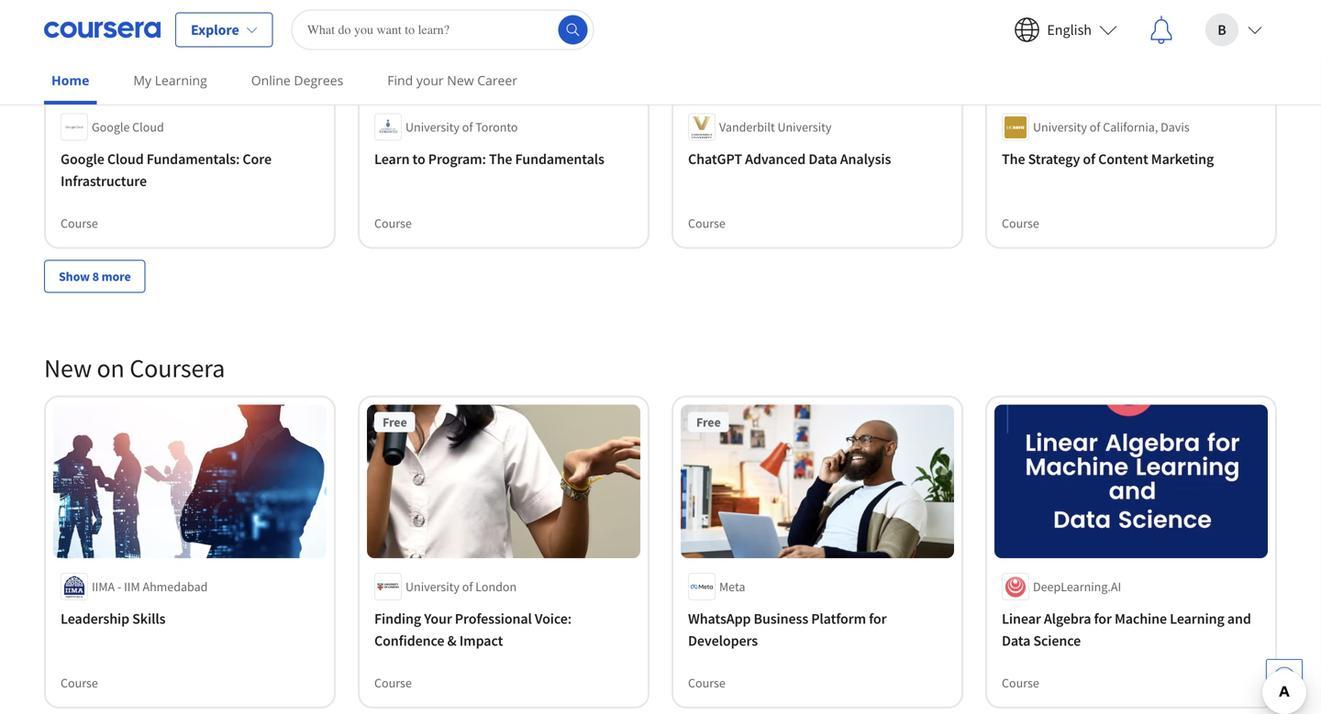 Task type: vqa. For each thing, say whether or not it's contained in the screenshot.


Task type: describe. For each thing, give the bounding box(es) containing it.
online degrees
[[251, 72, 343, 89]]

leadership skills
[[61, 610, 166, 629]]

finding your professional voice: confidence & impact link
[[374, 608, 633, 652]]

data inside grow your skill set collection 'element'
[[809, 150, 837, 168]]

new inside "element"
[[44, 352, 92, 384]]

show 8 more
[[59, 268, 131, 285]]

iima
[[92, 579, 115, 596]]

learning inside linear algebra for machine learning and data science
[[1170, 610, 1225, 629]]

whatsapp
[[688, 610, 751, 629]]

whatsapp business platform for developers
[[688, 610, 887, 651]]

science
[[1033, 632, 1081, 651]]

explore
[[191, 21, 239, 39]]

professional
[[455, 610, 532, 629]]

find
[[387, 72, 413, 89]]

chatgpt advanced data analysis
[[688, 150, 891, 168]]

for inside linear algebra for machine learning and data science
[[1094, 610, 1112, 629]]

iim
[[124, 579, 140, 596]]

university up chatgpt advanced data analysis link
[[778, 119, 832, 135]]

degrees
[[294, 72, 343, 89]]

google for google cloud
[[92, 119, 130, 135]]

course for whatsapp business platform for developers
[[688, 675, 726, 692]]

linear algebra for machine learning and data science link
[[1002, 608, 1261, 652]]

california,
[[1103, 119, 1158, 135]]

english
[[1047, 21, 1092, 39]]

vanderbilt
[[719, 119, 775, 135]]

learn to program: the fundamentals
[[374, 150, 604, 168]]

platform
[[811, 610, 866, 629]]

leadership
[[61, 610, 129, 629]]

my learning link
[[126, 60, 214, 101]]

coursera
[[130, 352, 225, 384]]

cloud for google cloud fundamentals: core infrastructure
[[107, 150, 144, 168]]

learn
[[374, 150, 410, 168]]

explore button
[[175, 12, 273, 47]]

my
[[133, 72, 151, 89]]

cloud for google cloud
[[132, 119, 164, 135]]

of for voice:
[[462, 579, 473, 596]]

more
[[101, 268, 131, 285]]

learn to program: the fundamentals link
[[374, 148, 633, 170]]

university for finding your professional voice: confidence & impact
[[406, 579, 460, 596]]

career
[[477, 72, 517, 89]]

vanderbilt university
[[719, 119, 832, 135]]

grow your skill set collection element
[[33, 0, 1288, 323]]

of for content
[[1090, 119, 1101, 135]]

course for finding your professional voice: confidence & impact
[[374, 675, 412, 692]]

of inside the strategy of content marketing link
[[1083, 150, 1096, 168]]

course for chatgpt advanced data analysis
[[688, 215, 726, 232]]

new on coursera collection element
[[33, 323, 1288, 715]]

voice:
[[535, 610, 572, 629]]

course for leadership skills
[[61, 675, 98, 692]]

confidence
[[374, 632, 444, 651]]

content
[[1098, 150, 1148, 168]]

2 the from the left
[[1002, 150, 1025, 168]]

advanced
[[745, 150, 806, 168]]

analysis
[[840, 150, 891, 168]]

meta
[[719, 579, 745, 596]]

marketing
[[1151, 150, 1214, 168]]

chatgpt
[[688, 150, 742, 168]]

help center image
[[1274, 667, 1296, 689]]

0 vertical spatial new
[[447, 72, 474, 89]]

leadership skills link
[[61, 608, 319, 630]]

university of toronto
[[406, 119, 518, 135]]

fundamentals
[[515, 150, 604, 168]]

course for linear algebra for machine learning and data science
[[1002, 675, 1039, 692]]

8
[[92, 268, 99, 285]]

new on coursera
[[44, 352, 225, 384]]

course for google cloud fundamentals: core infrastructure
[[61, 215, 98, 232]]

iima - iim ahmedabad
[[92, 579, 208, 596]]

your
[[424, 610, 452, 629]]



Task type: locate. For each thing, give the bounding box(es) containing it.
impact
[[459, 632, 503, 651]]

1 horizontal spatial the
[[1002, 150, 1025, 168]]

for right platform
[[869, 610, 887, 629]]

course down 'leadership'
[[61, 675, 98, 692]]

show 8 more button
[[44, 260, 146, 293]]

to
[[412, 150, 425, 168]]

cloud
[[132, 119, 164, 135], [107, 150, 144, 168]]

cloud inside google cloud fundamentals: core infrastructure
[[107, 150, 144, 168]]

university up "strategy"
[[1033, 119, 1087, 135]]

0 horizontal spatial new
[[44, 352, 92, 384]]

university inside new on coursera collection "element"
[[406, 579, 460, 596]]

university of london
[[406, 579, 517, 596]]

linear algebra for machine learning and data science
[[1002, 610, 1251, 651]]

&
[[447, 632, 457, 651]]

course down developers
[[688, 675, 726, 692]]

google inside google cloud fundamentals: core infrastructure
[[61, 150, 104, 168]]

university up to
[[406, 119, 460, 135]]

the strategy of content marketing
[[1002, 150, 1214, 168]]

1 free from the left
[[383, 414, 407, 431]]

of
[[462, 119, 473, 135], [1090, 119, 1101, 135], [1083, 150, 1096, 168], [462, 579, 473, 596]]

university up your
[[406, 579, 460, 596]]

linear
[[1002, 610, 1041, 629]]

0 horizontal spatial for
[[869, 610, 887, 629]]

of left london
[[462, 579, 473, 596]]

machine
[[1115, 610, 1167, 629]]

2 free from the left
[[696, 414, 721, 431]]

for inside whatsapp business platform for developers
[[869, 610, 887, 629]]

1 horizontal spatial learning
[[1170, 610, 1225, 629]]

your
[[416, 72, 444, 89]]

1 for from the left
[[869, 610, 887, 629]]

free
[[383, 414, 407, 431], [696, 414, 721, 431]]

english button
[[999, 0, 1132, 59]]

online degrees link
[[244, 60, 351, 101]]

cloud up infrastructure
[[107, 150, 144, 168]]

university
[[406, 119, 460, 135], [778, 119, 832, 135], [1033, 119, 1087, 135], [406, 579, 460, 596]]

course down learn
[[374, 215, 412, 232]]

my learning
[[133, 72, 207, 89]]

finding your professional voice: confidence & impact
[[374, 610, 572, 651]]

new
[[447, 72, 474, 89], [44, 352, 92, 384]]

data
[[809, 150, 837, 168], [1002, 632, 1031, 651]]

skills
[[132, 610, 166, 629]]

1 vertical spatial learning
[[1170, 610, 1225, 629]]

-
[[117, 579, 121, 596]]

find your new career
[[387, 72, 517, 89]]

1 the from the left
[[489, 150, 512, 168]]

the
[[489, 150, 512, 168], [1002, 150, 1025, 168]]

learning
[[155, 72, 207, 89], [1170, 610, 1225, 629]]

home
[[51, 72, 89, 89]]

google cloud
[[92, 119, 164, 135]]

0 vertical spatial cloud
[[132, 119, 164, 135]]

1 vertical spatial google
[[61, 150, 104, 168]]

course down chatgpt
[[688, 215, 726, 232]]

1 horizontal spatial free
[[696, 414, 721, 431]]

google cloud fundamentals: core infrastructure link
[[61, 148, 319, 192]]

algebra
[[1044, 610, 1091, 629]]

university for learn to program: the fundamentals
[[406, 119, 460, 135]]

whatsapp business platform for developers link
[[688, 608, 947, 652]]

finding
[[374, 610, 421, 629]]

data left analysis
[[809, 150, 837, 168]]

0 horizontal spatial learning
[[155, 72, 207, 89]]

ahmedabad
[[143, 579, 208, 596]]

1 horizontal spatial new
[[447, 72, 474, 89]]

davis
[[1161, 119, 1190, 135]]

data inside linear algebra for machine learning and data science
[[1002, 632, 1031, 651]]

google
[[92, 119, 130, 135], [61, 150, 104, 168]]

strategy
[[1028, 150, 1080, 168]]

new right your
[[447, 72, 474, 89]]

deeplearning.ai
[[1033, 579, 1121, 596]]

What do you want to learn? text field
[[291, 10, 594, 50]]

b
[[1218, 21, 1226, 39]]

1 horizontal spatial for
[[1094, 610, 1112, 629]]

1 vertical spatial data
[[1002, 632, 1031, 651]]

chatgpt advanced data analysis link
[[688, 148, 947, 170]]

developers
[[688, 632, 758, 651]]

of inside new on coursera collection "element"
[[462, 579, 473, 596]]

b button
[[1191, 0, 1277, 59]]

0 vertical spatial learning
[[155, 72, 207, 89]]

0 horizontal spatial the
[[489, 150, 512, 168]]

1 horizontal spatial data
[[1002, 632, 1031, 651]]

business
[[754, 610, 808, 629]]

free for whatsapp
[[696, 414, 721, 431]]

None search field
[[291, 10, 594, 50]]

the down toronto in the left top of the page
[[489, 150, 512, 168]]

program:
[[428, 150, 486, 168]]

1 vertical spatial cloud
[[107, 150, 144, 168]]

new left on
[[44, 352, 92, 384]]

of left toronto in the left top of the page
[[462, 119, 473, 135]]

for right algebra
[[1094, 610, 1112, 629]]

online
[[251, 72, 291, 89]]

data down linear
[[1002, 632, 1031, 651]]

university for the strategy of content marketing
[[1033, 119, 1087, 135]]

toronto
[[475, 119, 518, 135]]

course for learn to program: the fundamentals
[[374, 215, 412, 232]]

free for finding
[[383, 414, 407, 431]]

university of california, davis
[[1033, 119, 1190, 135]]

0 vertical spatial google
[[92, 119, 130, 135]]

for
[[869, 610, 887, 629], [1094, 610, 1112, 629]]

infrastructure
[[61, 172, 147, 190]]

find your new career link
[[380, 60, 525, 101]]

1 vertical spatial new
[[44, 352, 92, 384]]

course
[[61, 215, 98, 232], [374, 215, 412, 232], [688, 215, 726, 232], [1002, 215, 1039, 232], [61, 675, 98, 692], [374, 675, 412, 692], [688, 675, 726, 692], [1002, 675, 1039, 692]]

google for google cloud fundamentals: core infrastructure
[[61, 150, 104, 168]]

course down infrastructure
[[61, 215, 98, 232]]

0 horizontal spatial free
[[383, 414, 407, 431]]

course down "strategy"
[[1002, 215, 1039, 232]]

the left "strategy"
[[1002, 150, 1025, 168]]

london
[[475, 579, 517, 596]]

google cloud fundamentals: core infrastructure
[[61, 150, 272, 190]]

learning right my
[[155, 72, 207, 89]]

course down confidence
[[374, 675, 412, 692]]

of up the strategy of content marketing
[[1090, 119, 1101, 135]]

fundamentals:
[[147, 150, 240, 168]]

course down "science"
[[1002, 675, 1039, 692]]

on
[[97, 352, 125, 384]]

2 for from the left
[[1094, 610, 1112, 629]]

of for the
[[462, 119, 473, 135]]

coursera image
[[44, 15, 161, 44]]

course for the strategy of content marketing
[[1002, 215, 1039, 232]]

0 vertical spatial data
[[809, 150, 837, 168]]

cloud up google cloud fundamentals: core infrastructure
[[132, 119, 164, 135]]

learning left 'and'
[[1170, 610, 1225, 629]]

and
[[1227, 610, 1251, 629]]

the strategy of content marketing link
[[1002, 148, 1261, 170]]

of left content
[[1083, 150, 1096, 168]]

home link
[[44, 60, 97, 105]]

core
[[243, 150, 272, 168]]

0 horizontal spatial data
[[809, 150, 837, 168]]

show
[[59, 268, 90, 285]]



